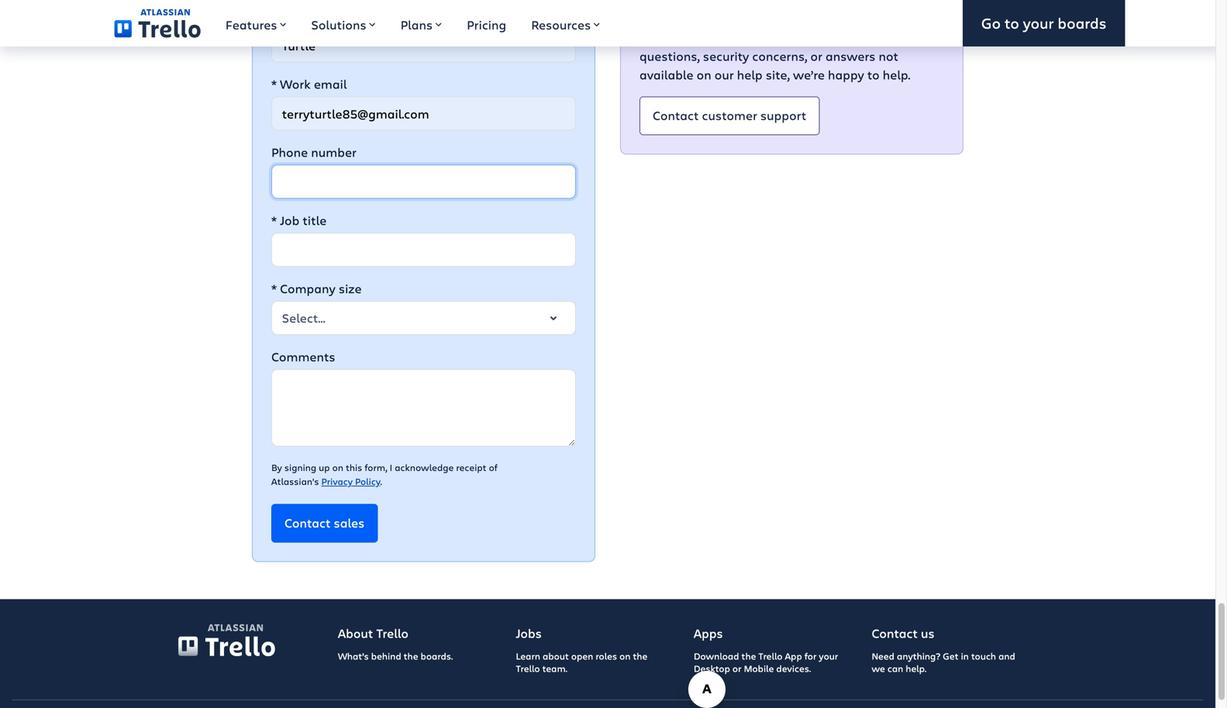 Task type: vqa. For each thing, say whether or not it's contained in the screenshot.
Contact
yes



Task type: locate. For each thing, give the bounding box(es) containing it.
on right up
[[332, 461, 343, 474]]

on inside by signing up on this form, i acknowledge receipt of atlassian's
[[332, 461, 343, 474]]

boards
[[1058, 13, 1107, 33]]

1 vertical spatial your
[[819, 650, 839, 663]]

policy
[[355, 475, 380, 488]]

your
[[1023, 13, 1054, 33], [819, 650, 839, 663]]

need
[[872, 650, 895, 663]]

in
[[961, 650, 969, 663]]

help. down not
[[883, 66, 911, 83]]

0 horizontal spatial or
[[733, 663, 742, 676]]

1 vertical spatial on
[[332, 461, 343, 474]]

by signing up on this form, i acknowledge receipt of atlassian's
[[271, 461, 498, 488]]

phone
[[271, 144, 308, 161]]

to inside already a customer? for specific account or billing questions, security concerns, or answers not available on our help site, we're happy to help.
[[868, 66, 880, 83]]

2 the from the left
[[633, 650, 648, 663]]

help. right can
[[906, 663, 927, 676]]

specific
[[785, 29, 829, 46]]

us
[[921, 625, 935, 642]]

on right the roles
[[620, 650, 631, 663]]

pricing link
[[455, 0, 519, 47]]

solutions
[[311, 16, 366, 33]]

1 the from the left
[[404, 650, 418, 663]]

the right the roles
[[633, 650, 648, 663]]

1 horizontal spatial or
[[811, 48, 823, 64]]

* for * last name
[[271, 7, 277, 24]]

on left our
[[697, 66, 712, 83]]

2 vertical spatial contact
[[872, 625, 918, 642]]

or left the mobile
[[733, 663, 742, 676]]

resources button
[[519, 0, 613, 47]]

privacy policy .
[[321, 475, 382, 488]]

1 vertical spatial to
[[868, 66, 880, 83]]

1 vertical spatial help.
[[906, 663, 927, 676]]

1 vertical spatial contact
[[285, 515, 331, 531]]

anything?
[[897, 650, 941, 663]]

features button
[[213, 0, 299, 47]]

contact for contact us
[[872, 625, 918, 642]]

up
[[319, 461, 330, 474]]

can
[[888, 663, 904, 676]]

happy
[[828, 66, 864, 83]]

* last name
[[271, 7, 342, 24]]

* left last
[[271, 7, 277, 24]]

team.
[[543, 663, 568, 676]]

your right for
[[819, 650, 839, 663]]

* left company
[[271, 280, 277, 297]]

0 horizontal spatial trello
[[376, 625, 409, 642]]

concerns,
[[752, 48, 808, 64]]

4 * from the top
[[271, 280, 277, 297]]

2 * from the top
[[271, 76, 277, 92]]

comments
[[271, 349, 335, 365]]

already a customer? for specific account or billing questions, security concerns, or answers not available on our help site, we're happy to help.
[[640, 29, 934, 83]]

1 horizontal spatial contact
[[653, 107, 699, 124]]

questions,
[[640, 48, 700, 64]]

to right go
[[1005, 13, 1020, 33]]

1 horizontal spatial on
[[620, 650, 631, 663]]

your left boards
[[1023, 13, 1054, 33]]

trello left app
[[759, 650, 783, 663]]

our
[[715, 66, 734, 83]]

trello left team.
[[516, 663, 540, 676]]

trello
[[376, 625, 409, 642], [759, 650, 783, 663], [516, 663, 540, 676]]

or up not
[[882, 29, 894, 46]]

customer
[[702, 107, 758, 124]]

1 horizontal spatial trello
[[516, 663, 540, 676]]

0 horizontal spatial on
[[332, 461, 343, 474]]

need anything? get in touch and we can help.
[[872, 650, 1016, 676]]

2 horizontal spatial contact
[[872, 625, 918, 642]]

2 horizontal spatial or
[[882, 29, 894, 46]]

trello inside learn about open roles on the trello team.
[[516, 663, 540, 676]]

3 the from the left
[[742, 650, 756, 663]]

contact inside button
[[285, 515, 331, 531]]

help
[[737, 66, 763, 83]]

go to your boards link
[[963, 0, 1126, 47]]

0 horizontal spatial the
[[404, 650, 418, 663]]

1 * from the top
[[271, 7, 277, 24]]

3 * from the top
[[271, 212, 277, 229]]

or
[[882, 29, 894, 46], [811, 48, 823, 64], [733, 663, 742, 676]]

the inside download the trello app for your desktop or mobile devices.
[[742, 650, 756, 663]]

*
[[271, 7, 277, 24], [271, 76, 277, 92], [271, 212, 277, 229], [271, 280, 277, 297]]

download
[[694, 650, 739, 663]]

0 vertical spatial help.
[[883, 66, 911, 83]]

1 horizontal spatial the
[[633, 650, 648, 663]]

trello inside download the trello app for your desktop or mobile devices.
[[759, 650, 783, 663]]

solutions button
[[299, 0, 388, 47]]

the right behind
[[404, 650, 418, 663]]

contact down available
[[653, 107, 699, 124]]

devices.
[[777, 663, 811, 676]]

sales
[[334, 515, 365, 531]]

contact for contact customer support
[[653, 107, 699, 124]]

privacy policy link
[[321, 475, 380, 488]]

contact left sales
[[285, 515, 331, 531]]

phone number
[[271, 144, 357, 161]]

app
[[785, 650, 802, 663]]

.
[[380, 475, 382, 488]]

* left work
[[271, 76, 277, 92]]

contact
[[653, 107, 699, 124], [285, 515, 331, 531], [872, 625, 918, 642]]

title
[[303, 212, 327, 229]]

desktop
[[694, 663, 730, 676]]

0 horizontal spatial to
[[868, 66, 880, 83]]

0 vertical spatial contact
[[653, 107, 699, 124]]

* for * company size
[[271, 280, 277, 297]]

help.
[[883, 66, 911, 83], [906, 663, 927, 676]]

to
[[1005, 13, 1020, 33], [868, 66, 880, 83]]

on inside learn about open roles on the trello team.
[[620, 650, 631, 663]]

mobile
[[744, 663, 774, 676]]

0 vertical spatial on
[[697, 66, 712, 83]]

0 vertical spatial to
[[1005, 13, 1020, 33]]

go
[[982, 13, 1001, 33]]

trello up what's behind the boards.
[[376, 625, 409, 642]]

2 horizontal spatial trello
[[759, 650, 783, 663]]

atlassian trello image
[[114, 9, 201, 38], [178, 625, 275, 657], [208, 625, 263, 632]]

what's behind the boards.
[[338, 650, 453, 663]]

1 horizontal spatial your
[[1023, 13, 1054, 33]]

contact up need
[[872, 625, 918, 642]]

* work email
[[271, 76, 347, 92]]

None text field
[[271, 28, 576, 63], [271, 233, 576, 267], [271, 28, 576, 63], [271, 233, 576, 267]]

2 vertical spatial or
[[733, 663, 742, 676]]

the right download
[[742, 650, 756, 663]]

2 horizontal spatial on
[[697, 66, 712, 83]]

jobs
[[516, 625, 542, 642]]

2 horizontal spatial the
[[742, 650, 756, 663]]

Phone number telephone field
[[271, 165, 576, 199]]

0 horizontal spatial contact
[[285, 515, 331, 531]]

open
[[571, 650, 593, 663]]

2 vertical spatial on
[[620, 650, 631, 663]]

on inside already a customer? for specific account or billing questions, security concerns, or answers not available on our help site, we're happy to help.
[[697, 66, 712, 83]]

0 horizontal spatial your
[[819, 650, 839, 663]]

apps
[[694, 625, 723, 642]]

or up we're
[[811, 48, 823, 64]]

None email field
[[271, 97, 576, 131]]

to down not
[[868, 66, 880, 83]]

email
[[314, 76, 347, 92]]

on
[[697, 66, 712, 83], [332, 461, 343, 474], [620, 650, 631, 663]]

get
[[943, 650, 959, 663]]

* left job
[[271, 212, 277, 229]]

of
[[489, 461, 498, 474]]



Task type: describe. For each thing, give the bounding box(es) containing it.
* for * job title
[[271, 212, 277, 229]]

customer?
[[698, 29, 760, 46]]

0 vertical spatial or
[[882, 29, 894, 46]]

* job title
[[271, 212, 327, 229]]

behind
[[371, 650, 401, 663]]

touch
[[972, 650, 997, 663]]

your inside download the trello app for your desktop or mobile devices.
[[819, 650, 839, 663]]

help. inside already a customer? for specific account or billing questions, security concerns, or answers not available on our help site, we're happy to help.
[[883, 66, 911, 83]]

download the trello app for your desktop or mobile devices.
[[694, 650, 839, 676]]

boards.
[[421, 650, 453, 663]]

privacy
[[321, 475, 353, 488]]

name
[[308, 7, 342, 24]]

contact sales button
[[271, 505, 378, 543]]

we
[[872, 663, 885, 676]]

company
[[280, 280, 336, 297]]

what's
[[338, 650, 369, 663]]

* for * work email
[[271, 76, 277, 92]]

and
[[999, 650, 1016, 663]]

0 vertical spatial your
[[1023, 13, 1054, 33]]

signing
[[285, 461, 317, 474]]

we're
[[793, 66, 825, 83]]

billing
[[897, 29, 934, 46]]

about
[[543, 650, 569, 663]]

form,
[[365, 461, 387, 474]]

account
[[832, 29, 879, 46]]

resources
[[531, 16, 591, 33]]

help. inside need anything? get in touch and we can help.
[[906, 663, 927, 676]]

or inside download the trello app for your desktop or mobile devices.
[[733, 663, 742, 676]]

for
[[763, 29, 782, 46]]

contact for contact sales
[[285, 515, 331, 531]]

site,
[[766, 66, 790, 83]]

already
[[640, 29, 684, 46]]

contact customer support link
[[640, 97, 820, 135]]

size
[[339, 280, 362, 297]]

Comments text field
[[271, 370, 576, 447]]

about
[[338, 625, 373, 642]]

a
[[687, 29, 695, 46]]

contact sales
[[285, 515, 365, 531]]

* company size
[[271, 280, 362, 297]]

pricing
[[467, 16, 507, 33]]

plans button
[[388, 0, 455, 47]]

available
[[640, 66, 694, 83]]

for
[[805, 650, 817, 663]]

last
[[280, 7, 305, 24]]

answers
[[826, 48, 876, 64]]

security
[[703, 48, 749, 64]]

contact us
[[872, 625, 935, 642]]

go to your boards
[[982, 13, 1107, 33]]

the inside learn about open roles on the trello team.
[[633, 650, 648, 663]]

features
[[226, 16, 277, 33]]

contact customer support
[[653, 107, 807, 124]]

learn
[[516, 650, 541, 663]]

acknowledge
[[395, 461, 454, 474]]

work
[[280, 76, 311, 92]]

about trello
[[338, 625, 409, 642]]

1 vertical spatial or
[[811, 48, 823, 64]]

1 horizontal spatial to
[[1005, 13, 1020, 33]]

atlassian's
[[271, 475, 319, 488]]

i
[[390, 461, 393, 474]]

roles
[[596, 650, 617, 663]]

learn about open roles on the trello team.
[[516, 650, 648, 676]]

plans
[[401, 16, 433, 33]]

job
[[280, 212, 300, 229]]

number
[[311, 144, 357, 161]]

by
[[271, 461, 282, 474]]

this
[[346, 461, 362, 474]]

support
[[761, 107, 807, 124]]

receipt
[[456, 461, 487, 474]]

not
[[879, 48, 899, 64]]



